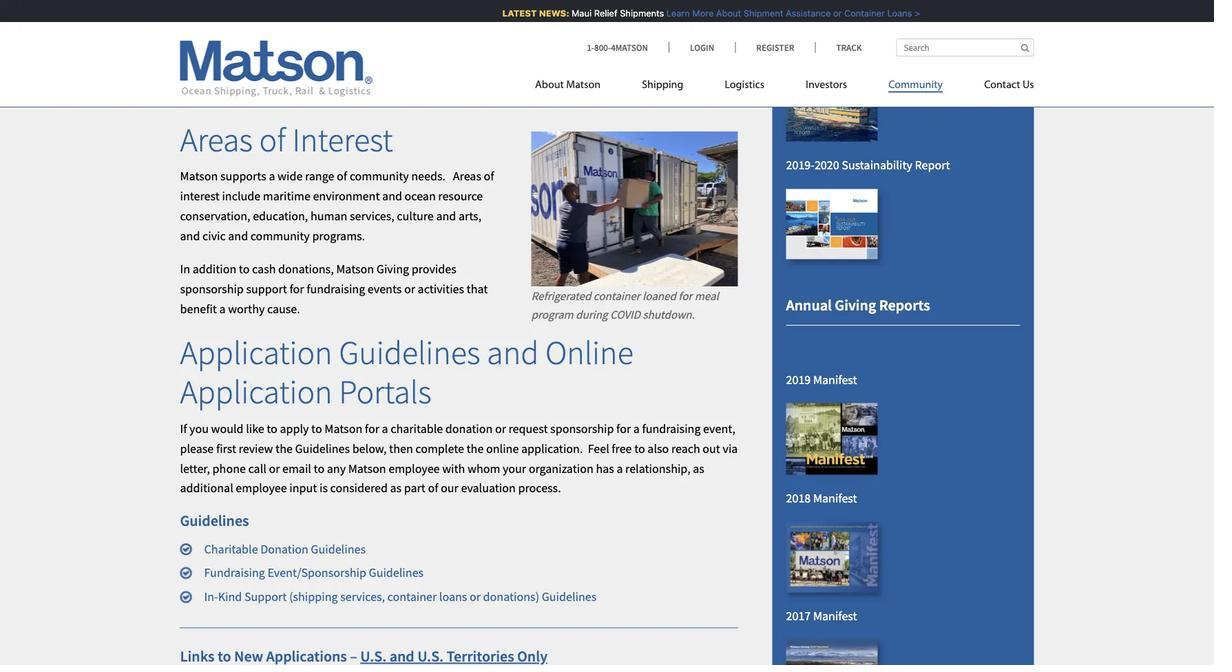Task type: vqa. For each thing, say whether or not it's contained in the screenshot.
the Contact
yes



Task type: locate. For each thing, give the bounding box(es) containing it.
2 horizontal spatial is
[[602, 68, 610, 84]]

application up like
[[180, 371, 332, 413]]

0 vertical spatial about
[[711, 8, 736, 18]]

2019-
[[786, 157, 815, 173]]

of
[[401, 49, 411, 64], [259, 119, 286, 160], [337, 168, 347, 184], [484, 168, 494, 184], [428, 480, 438, 496]]

us
[[1023, 80, 1034, 91]]

a right has
[[617, 461, 623, 476]]

loans
[[439, 589, 467, 605]]

fundraising inside if you would like to apply to matson for a charitable donation or request sponsorship for a fundraising event, please first review the guidelines below, then complete the online application.  feel free to also reach out via letter, phone call or email to any matson employee with whom your organization has a relationship, as additional employee input is considered as part of our evaluation process.
[[642, 421, 701, 436]]

0 vertical spatial manifest
[[813, 372, 857, 387]]

latest news: maui relief shipments learn more about shipment assistance or container loans >
[[497, 8, 915, 18]]

1 vertical spatial manifest
[[813, 491, 857, 506]]

1 horizontal spatial sponsorship
[[550, 421, 614, 436]]

0 horizontal spatial areas
[[180, 119, 253, 160]]

0 vertical spatial employee
[[389, 461, 440, 476]]

matson supports a wide range of community needs.   areas of interest include maritime environment and ocean resource conservation, education, human services, culture and arts, and civic and community programs.
[[180, 168, 494, 243]]

as
[[693, 461, 704, 476], [390, 480, 402, 496]]

committee down pacific
[[497, 88, 555, 104]]

4matson
[[611, 42, 648, 53]]

0 vertical spatial sponsorship
[[180, 281, 244, 297]]

refrigerated
[[531, 288, 591, 303]]

guidelines up any
[[295, 441, 350, 456]]

resource
[[438, 188, 483, 204]]

a up below,
[[382, 421, 388, 436]]

is inside if you would like to apply to matson for a charitable donation or request sponsorship for a fundraising event, please first review the guidelines below, then complete the online application.  feel free to also reach out via letter, phone call or email to any matson employee with whom your organization has a relationship, as additional employee input is considered as part of our evaluation process.
[[320, 480, 328, 496]]

the down donation
[[467, 441, 484, 456]]

0 horizontal spatial about
[[535, 80, 564, 91]]

matson up events
[[336, 261, 374, 277]]

committee members link
[[497, 88, 605, 104]]

guidelines down events
[[339, 332, 480, 373]]

or right events
[[404, 281, 415, 297]]

matson up 'interest'
[[180, 168, 218, 184]]

0 horizontal spatial program
[[316, 29, 361, 44]]

the right at
[[402, 88, 419, 104]]

0 horizontal spatial —
[[289, 49, 299, 64]]

contact
[[984, 80, 1020, 91]]

1 horizontal spatial program
[[531, 307, 573, 322]]

in-
[[204, 589, 218, 605]]

guidelines up charitable
[[180, 511, 249, 530]]

charitable up then
[[391, 421, 443, 436]]

matson inside in addition to cash donations, matson giving provides sponsorship support for fundraising events or activities that benefit a worthy cause.
[[336, 261, 374, 277]]

manifest right 2019
[[813, 372, 857, 387]]

for left meal
[[679, 288, 692, 303]]

a inside matson supports a wide range of community needs.   areas of interest include maritime environment and ocean resource conservation, education, human services, culture and arts, and civic and community programs.
[[269, 168, 275, 184]]

login
[[690, 42, 714, 53]]

is
[[363, 29, 372, 44], [602, 68, 610, 84], [320, 480, 328, 496]]

1 matson community manifest image from the top
[[786, 189, 878, 259]]

— left pacific, on the top right
[[653, 29, 663, 44]]

matson
[[566, 80, 601, 91], [180, 168, 218, 184], [336, 261, 374, 277], [325, 421, 362, 436], [348, 461, 386, 476]]

1 horizontal spatial areas
[[453, 168, 481, 184]]

1 horizontal spatial charitable
[[391, 421, 443, 436]]

0 vertical spatial community
[[350, 168, 409, 184]]

sponsorship up feel
[[550, 421, 614, 436]]

1 vertical spatial committee
[[497, 88, 555, 104]]

search image
[[1021, 43, 1029, 52]]

0 vertical spatial matson community manifest image
[[786, 189, 878, 259]]

services, down the environment
[[350, 208, 394, 224]]

you
[[189, 421, 209, 436]]

that
[[467, 281, 488, 297]]

charitable inside if you would like to apply to matson for a charitable donation or request sponsorship for a fundraising event, please first review the guidelines below, then complete the online application.  feel free to also reach out via letter, phone call or email to any matson employee with whom your organization has a relationship, as additional employee input is considered as part of our evaluation process.
[[391, 421, 443, 436]]

application guidelines and online application portals
[[180, 332, 633, 413]]

0 vertical spatial program
[[316, 29, 361, 44]]

the down "apply"
[[275, 441, 293, 456]]

to right free
[[634, 441, 645, 456]]

sustainability
[[813, 40, 884, 56], [842, 157, 912, 173]]

is down 'each'
[[602, 68, 610, 84]]

of up the environment
[[337, 168, 347, 184]]

committees
[[589, 29, 650, 44]]

portals
[[339, 371, 431, 413]]

the
[[613, 68, 630, 84], [402, 88, 419, 104], [275, 441, 293, 456], [467, 441, 484, 456]]

or right loans
[[470, 589, 481, 605]]

application down the worthy
[[180, 332, 332, 373]]

for down donations,
[[290, 281, 304, 297]]

matson's
[[180, 29, 225, 44]]

as down out
[[693, 461, 704, 476]]

charitable up mainland
[[228, 29, 280, 44]]

1 vertical spatial —
[[289, 49, 299, 64]]

0 horizontal spatial employee
[[236, 480, 287, 496]]

of up they
[[401, 49, 411, 64]]

a left the worthy
[[219, 301, 226, 317]]

first
[[216, 441, 236, 456]]

evaluation
[[461, 480, 516, 496]]

shipping link
[[621, 73, 704, 101]]

giving right annual in the top right of the page
[[835, 296, 876, 315]]

contact us
[[984, 80, 1034, 91]]

0 vertical spatial as
[[693, 461, 704, 476]]

0 vertical spatial committee
[[542, 68, 599, 84]]

program up entirely at the top of page
[[316, 29, 361, 44]]

track link
[[815, 42, 862, 53]]

areas up supports
[[180, 119, 253, 160]]

for inside in addition to cash donations, matson giving provides sponsorship support for fundraising events or activities that benefit a worthy cause.
[[290, 281, 304, 297]]

giving up events
[[377, 261, 409, 277]]

sponsorship inside if you would like to apply to matson for a charitable donation or request sponsorship for a fundraising event, please first review the guidelines below, then complete the online application.  feel free to also reach out via letter, phone call or email to any matson employee with whom your organization has a relationship, as additional employee input is considered as part of our evaluation process.
[[550, 421, 614, 436]]

fundraising down donations,
[[307, 281, 365, 297]]

directed
[[374, 29, 417, 44]]

1 vertical spatial matson community manifest image
[[786, 522, 878, 592]]

0 vertical spatial sustainability
[[813, 40, 884, 56]]

a
[[269, 168, 275, 184], [219, 301, 226, 317], [382, 421, 388, 436], [633, 421, 640, 436], [617, 461, 623, 476]]

container left loans
[[387, 589, 437, 605]]

1 manifest from the top
[[813, 372, 857, 387]]

0 horizontal spatial community
[[251, 228, 310, 243]]

also
[[648, 441, 669, 456]]

part
[[404, 480, 425, 496]]

in-kind support (shipping services, container loans or donations) guidelines
[[204, 589, 597, 605]]

fundraising inside in addition to cash donations, matson giving provides sponsorship support for fundraising events or activities that benefit a worthy cause.
[[307, 281, 365, 297]]

1 horizontal spatial container
[[593, 288, 640, 303]]

services,
[[350, 208, 394, 224], [340, 589, 385, 605]]

at
[[389, 88, 399, 104]]

areas up resource
[[453, 168, 481, 184]]

review
[[239, 441, 273, 456]]

more
[[687, 8, 708, 18]]

manifest right 2018
[[813, 491, 857, 506]]

container up covid
[[593, 288, 640, 303]]

then
[[389, 441, 413, 456]]

3 manifest from the top
[[813, 608, 857, 624]]

reports
[[879, 296, 930, 315]]

feel
[[588, 441, 609, 456]]

program down refrigerated
[[531, 307, 573, 322]]

latest
[[497, 8, 532, 18]]

0 horizontal spatial fundraising
[[307, 281, 365, 297]]

2 vertical spatial is
[[320, 480, 328, 496]]

support
[[246, 281, 287, 297]]

maritime
[[263, 188, 310, 204]]

0 horizontal spatial giving
[[377, 261, 409, 277]]

committee up members on the left
[[542, 68, 599, 84]]

culture
[[397, 208, 434, 224]]

0 horizontal spatial as
[[390, 480, 402, 496]]

register
[[756, 42, 794, 53]]

0 vertical spatial is
[[363, 29, 372, 44]]

needs.
[[411, 168, 445, 184]]

matson down 'each'
[[566, 80, 601, 91]]

application
[[180, 332, 332, 373], [180, 371, 332, 413]]

of inside matson's charitable giving program is directed by three geographically oriented committees — pacific, alaska and mainland — entirely comprised of active and involved employees, each considering requests from their respective communities, which they know best.  the pacific committee is the primary policy- setting body.  program leaders are listed at the following link:
[[401, 49, 411, 64]]

None search field
[[896, 39, 1034, 56]]

organization
[[529, 461, 593, 476]]

sustainability right 2020
[[842, 157, 912, 173]]

1 vertical spatial giving
[[835, 296, 876, 315]]

matson community manifest image
[[786, 189, 878, 259], [786, 522, 878, 592]]

0 vertical spatial charitable
[[228, 29, 280, 44]]

guidelines up event/sponsorship
[[311, 541, 366, 557]]

1 vertical spatial sponsorship
[[550, 421, 614, 436]]

to left cash
[[239, 261, 250, 277]]

link:
[[472, 88, 494, 104]]

a left "wide" at left
[[269, 168, 275, 184]]

matson community manifest image up 2017 manifest
[[786, 522, 878, 592]]

to
[[239, 261, 250, 277], [267, 421, 277, 436], [311, 421, 322, 436], [634, 441, 645, 456], [314, 461, 324, 476]]

1 horizontal spatial is
[[363, 29, 372, 44]]

fundraising up also
[[642, 421, 701, 436]]

primary
[[632, 68, 673, 84]]

is right input
[[320, 480, 328, 496]]

relationship,
[[625, 461, 690, 476]]

program
[[316, 29, 361, 44], [531, 307, 573, 322]]

pacific,
[[665, 29, 702, 44]]

0 vertical spatial container
[[593, 288, 640, 303]]

1 horizontal spatial —
[[653, 29, 663, 44]]

free
[[612, 441, 632, 456]]

giving
[[377, 261, 409, 277], [835, 296, 876, 315]]

2 vertical spatial manifest
[[813, 608, 857, 624]]

1 vertical spatial fundraising
[[642, 421, 701, 436]]

charitable inside matson's charitable giving program is directed by three geographically oriented committees — pacific, alaska and mainland — entirely comprised of active and involved employees, each considering requests from their respective communities, which they know best.  the pacific committee is the primary policy- setting body.  program leaders are listed at the following link:
[[228, 29, 280, 44]]

0 horizontal spatial sponsorship
[[180, 281, 244, 297]]

is up comprised
[[363, 29, 372, 44]]

1-800-4matson
[[587, 42, 648, 53]]

giving
[[283, 29, 314, 44]]

cause.
[[267, 301, 300, 317]]

manifest for 2017 manifest
[[813, 608, 857, 624]]

community up the environment
[[350, 168, 409, 184]]

as left part
[[390, 480, 402, 496]]

guidelines up in-kind support (shipping services, container loans or donations) guidelines link
[[369, 565, 424, 581]]

donations)
[[483, 589, 539, 605]]

input
[[289, 480, 317, 496]]

1 vertical spatial areas
[[453, 168, 481, 184]]

container inside refrigerated container loaned for meal program during covid shutdown.
[[593, 288, 640, 303]]

1 horizontal spatial fundraising
[[642, 421, 701, 436]]

community down education,
[[251, 228, 310, 243]]

2018
[[786, 491, 811, 506]]

1 horizontal spatial as
[[693, 461, 704, 476]]

fundraising
[[204, 565, 265, 581]]

or right the call
[[269, 461, 280, 476]]

1 vertical spatial services,
[[340, 589, 385, 605]]

— down giving
[[289, 49, 299, 64]]

sponsorship down addition
[[180, 281, 244, 297]]

matson inside top menu navigation
[[566, 80, 601, 91]]

0 vertical spatial services,
[[350, 208, 394, 224]]

1 vertical spatial charitable
[[391, 421, 443, 436]]

for inside refrigerated container loaned for meal program during covid shutdown.
[[679, 288, 692, 303]]

sustainability down container at the right top of the page
[[813, 40, 884, 56]]

0 vertical spatial giving
[[377, 261, 409, 277]]

0 horizontal spatial container
[[387, 589, 437, 605]]

interest
[[292, 119, 393, 160]]

report
[[886, 40, 921, 56], [915, 157, 950, 173]]

about
[[711, 8, 736, 18], [535, 80, 564, 91]]

reefer container loan image
[[531, 131, 738, 286]]

learn
[[661, 8, 685, 18]]

with
[[442, 461, 465, 476]]

involved
[[469, 49, 514, 64]]

1 vertical spatial about
[[535, 80, 564, 91]]

manifest
[[813, 372, 857, 387], [813, 491, 857, 506], [813, 608, 857, 624]]

1 vertical spatial program
[[531, 307, 573, 322]]

matson community manifest image down 2020
[[786, 189, 878, 259]]

mainland
[[239, 49, 287, 64]]

employee
[[389, 461, 440, 476], [236, 480, 287, 496]]

0 vertical spatial report
[[886, 40, 921, 56]]

logistics link
[[704, 73, 785, 101]]

0 horizontal spatial is
[[320, 480, 328, 496]]

shipments
[[615, 8, 659, 18]]

and
[[216, 49, 236, 64], [447, 49, 467, 64], [382, 188, 402, 204], [436, 208, 456, 224], [180, 228, 200, 243], [228, 228, 248, 243], [487, 332, 539, 373]]

container
[[593, 288, 640, 303], [387, 589, 437, 605]]

pacific
[[506, 68, 539, 84]]

guidelines right donations)
[[542, 589, 597, 605]]

alaska
[[180, 49, 214, 64]]

benefit
[[180, 301, 217, 317]]

1 vertical spatial sustainability
[[842, 157, 912, 173]]

of left our
[[428, 480, 438, 496]]

1 vertical spatial is
[[602, 68, 610, 84]]

services, right (shipping
[[340, 589, 385, 605]]

apply
[[280, 421, 309, 436]]

top menu navigation
[[535, 73, 1034, 101]]

2 manifest from the top
[[813, 491, 857, 506]]

for up free
[[616, 421, 631, 436]]

employee up part
[[389, 461, 440, 476]]

0 vertical spatial fundraising
[[307, 281, 365, 297]]

0 horizontal spatial charitable
[[228, 29, 280, 44]]

employee down the call
[[236, 480, 287, 496]]

shipment
[[738, 8, 778, 18]]

manifest up manifest icon
[[813, 608, 857, 624]]



Task type: describe. For each thing, give the bounding box(es) containing it.
1 horizontal spatial about
[[711, 8, 736, 18]]

areas inside matson supports a wide range of community needs.   areas of interest include maritime environment and ocean resource conservation, education, human services, culture and arts, and civic and community programs.
[[453, 168, 481, 184]]

2018 manifest
[[786, 491, 857, 506]]

know
[[422, 68, 451, 84]]

matson's charitable giving program is directed by three geographically oriented committees — pacific, alaska and mainland — entirely comprised of active and involved employees, each considering requests from their respective communities, which they know best.  the pacific committee is the primary policy- setting body.  program leaders are listed at the following link:
[[180, 29, 712, 104]]

process.
[[518, 480, 561, 496]]

support
[[244, 589, 287, 605]]

entirely
[[302, 49, 341, 64]]

communities,
[[290, 68, 361, 84]]

about matson link
[[535, 73, 621, 101]]

2021 sustainability report
[[786, 40, 921, 56]]

1 vertical spatial container
[[387, 589, 437, 605]]

leaders
[[299, 88, 337, 104]]

a up relationship,
[[633, 421, 640, 436]]

worthy
[[228, 301, 265, 317]]

following
[[421, 88, 470, 104]]

for up below,
[[365, 421, 379, 436]]

range
[[305, 168, 334, 184]]

policy-
[[676, 68, 711, 84]]

services, inside matson supports a wide range of community needs.   areas of interest include maritime environment and ocean resource conservation, education, human services, culture and arts, and civic and community programs.
[[350, 208, 394, 224]]

during
[[576, 307, 608, 322]]

community link
[[868, 73, 963, 101]]

setting
[[180, 88, 215, 104]]

to left any
[[314, 461, 324, 476]]

blue matson logo with ocean, shipping, truck, rail and logistics written beneath it. image
[[180, 41, 373, 97]]

shutdown.
[[643, 307, 695, 322]]

three
[[434, 29, 462, 44]]

they
[[397, 68, 420, 84]]

annual
[[786, 296, 832, 315]]

of up "wide" at left
[[259, 119, 286, 160]]

event/sponsorship
[[268, 565, 366, 581]]

800-
[[594, 42, 611, 53]]

addition
[[193, 261, 236, 277]]

1 application from the top
[[180, 332, 332, 373]]

our
[[441, 480, 458, 496]]

container
[[839, 8, 880, 18]]

letter,
[[180, 461, 210, 476]]

0 vertical spatial areas
[[180, 119, 253, 160]]

whom
[[468, 461, 500, 476]]

manifest icon image
[[786, 640, 878, 665]]

learn more about shipment assistance or container loans > link
[[661, 8, 915, 18]]

respective
[[234, 68, 287, 84]]

2021
[[786, 40, 811, 56]]

arts,
[[459, 208, 481, 224]]

2 matson community manifest image from the top
[[786, 522, 878, 592]]

program inside matson's charitable giving program is directed by three geographically oriented committees — pacific, alaska and mainland — entirely comprised of active and involved employees, each considering requests from their respective communities, which they know best.  the pacific committee is the primary policy- setting body.  program leaders are listed at the following link:
[[316, 29, 361, 44]]

about matson
[[535, 80, 601, 91]]

2 application from the top
[[180, 371, 332, 413]]

or up online on the bottom left of page
[[495, 421, 506, 436]]

ocean
[[405, 188, 436, 204]]

requests
[[668, 49, 712, 64]]

charitable
[[204, 541, 258, 557]]

1 vertical spatial report
[[915, 157, 950, 173]]

relief
[[589, 8, 612, 18]]

2020
[[815, 157, 839, 173]]

to inside in addition to cash donations, matson giving provides sponsorship support for fundraising events or activities that benefit a worthy cause.
[[239, 261, 250, 277]]

to right "apply"
[[311, 421, 322, 436]]

giving inside in addition to cash donations, matson giving provides sponsorship support for fundraising events or activities that benefit a worthy cause.
[[377, 261, 409, 277]]

refrigerated container loaned for meal program during covid shutdown.
[[531, 288, 719, 322]]

1 horizontal spatial community
[[350, 168, 409, 184]]

manifest for 2018 manifest
[[813, 491, 857, 506]]

covid
[[610, 307, 640, 322]]

1 horizontal spatial giving
[[835, 296, 876, 315]]

your
[[503, 461, 526, 476]]

conservation,
[[180, 208, 250, 224]]

and inside application guidelines and online application portals
[[487, 332, 539, 373]]

online
[[545, 332, 633, 373]]

civic
[[202, 228, 226, 243]]

committee inside matson's charitable giving program is directed by three geographically oriented committees — pacific, alaska and mainland — entirely comprised of active and involved employees, each considering requests from their respective communities, which they know best.  the pacific committee is the primary policy- setting body.  program leaders are listed at the following link:
[[542, 68, 599, 84]]

loans
[[882, 8, 907, 18]]

interest
[[180, 188, 220, 204]]

environment
[[313, 188, 380, 204]]

1 vertical spatial employee
[[236, 480, 287, 496]]

cash
[[252, 261, 276, 277]]

below,
[[352, 441, 387, 456]]

via
[[723, 441, 738, 456]]

loaned
[[642, 288, 676, 303]]

donation
[[445, 421, 493, 436]]

of inside if you would like to apply to matson for a charitable donation or request sponsorship for a fundraising event, please first review the guidelines below, then complete the online application.  feel free to also reach out via letter, phone call or email to any matson employee with whom your organization has a relationship, as additional employee input is considered as part of our evaluation process.
[[428, 480, 438, 496]]

Search search field
[[896, 39, 1034, 56]]

sponsorship inside in addition to cash donations, matson giving provides sponsorship support for fundraising events or activities that benefit a worthy cause.
[[180, 281, 244, 297]]

1 horizontal spatial employee
[[389, 461, 440, 476]]

email
[[282, 461, 311, 476]]

1-
[[587, 42, 594, 53]]

about inside about matson link
[[535, 80, 564, 91]]

members
[[557, 88, 605, 104]]

which
[[363, 68, 394, 84]]

the down considering
[[613, 68, 630, 84]]

0 vertical spatial —
[[653, 29, 663, 44]]

meal
[[695, 288, 719, 303]]

events
[[368, 281, 402, 297]]

program
[[252, 88, 297, 104]]

track
[[836, 42, 862, 53]]

matson up below,
[[325, 421, 362, 436]]

event,
[[703, 421, 735, 436]]

committee members
[[497, 88, 605, 104]]

of right needs.
[[484, 168, 494, 184]]

programs.
[[312, 228, 365, 243]]

matson inside matson supports a wide range of community needs.   areas of interest include maritime environment and ocean resource conservation, education, human services, culture and arts, and civic and community programs.
[[180, 168, 218, 184]]

1 vertical spatial community
[[251, 228, 310, 243]]

program inside refrigerated container loaned for meal program during covid shutdown.
[[531, 307, 573, 322]]

or inside in addition to cash donations, matson giving provides sponsorship support for fundraising events or activities that benefit a worthy cause.
[[404, 281, 415, 297]]

matson down below,
[[348, 461, 386, 476]]

active
[[414, 49, 445, 64]]

please
[[180, 441, 214, 456]]

their
[[207, 68, 232, 84]]

or left container at the right top of the page
[[828, 8, 837, 18]]

if you would like to apply to matson for a charitable donation or request sponsorship for a fundraising event, please first review the guidelines below, then complete the online application.  feel free to also reach out via letter, phone call or email to any matson employee with whom your organization has a relationship, as additional employee input is considered as part of our evaluation process.
[[180, 421, 738, 496]]

guidelines inside if you would like to apply to matson for a charitable donation or request sponsorship for a fundraising event, please first review the guidelines below, then complete the online application.  feel free to also reach out via letter, phone call or email to any matson employee with whom your organization has a relationship, as additional employee input is considered as part of our evaluation process.
[[295, 441, 350, 456]]

fundraising event/sponsorship guidelines link
[[204, 565, 424, 581]]

to right like
[[267, 421, 277, 436]]

a inside in addition to cash donations, matson giving provides sponsorship support for fundraising events or activities that benefit a worthy cause.
[[219, 301, 226, 317]]

charitable donation guidelines
[[204, 541, 366, 557]]

1 vertical spatial as
[[390, 480, 402, 496]]

assistance
[[781, 8, 826, 18]]

considered
[[330, 480, 388, 496]]

manifest for 2019 manifest
[[813, 372, 857, 387]]

human
[[310, 208, 347, 224]]

guidelines inside application guidelines and online application portals
[[339, 332, 480, 373]]



